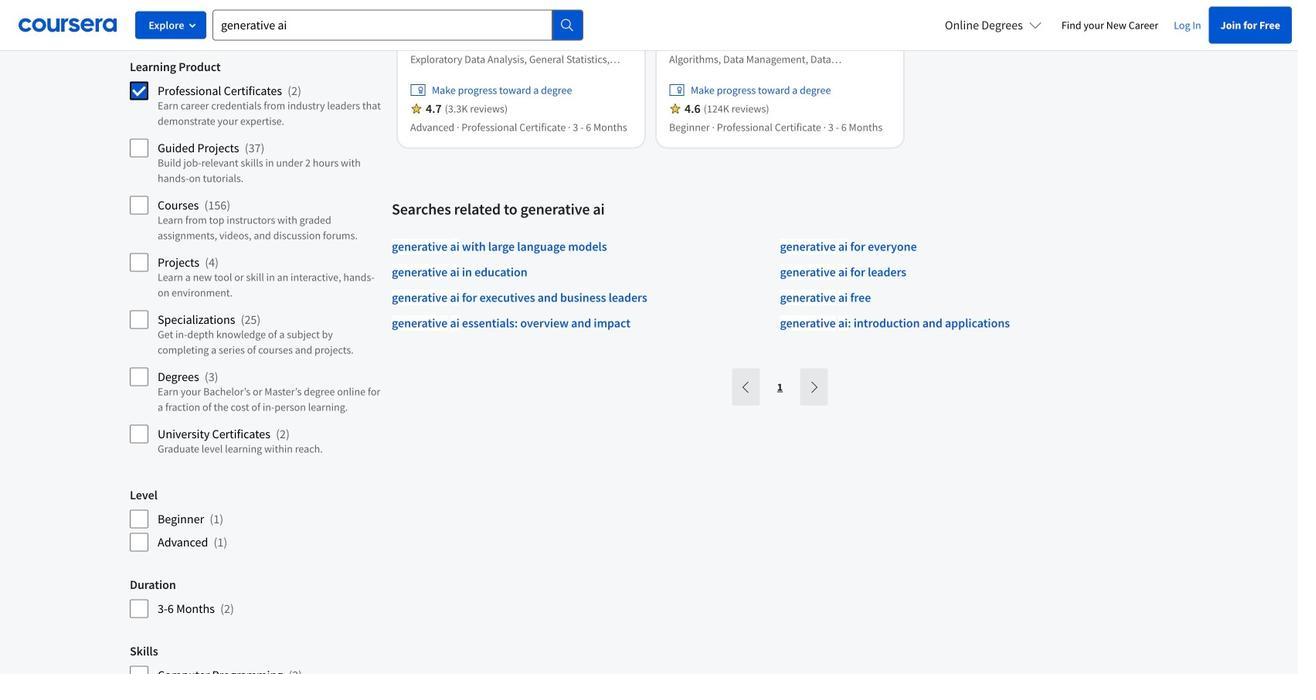 Task type: describe. For each thing, give the bounding box(es) containing it.
1 group from the top
[[130, 59, 383, 463]]

page navigation navigation
[[731, 368, 830, 405]]

3 group from the top
[[130, 577, 383, 619]]

(4.6 stars) element
[[685, 101, 701, 116]]

(4.7 stars) element
[[426, 101, 442, 116]]



Task type: vqa. For each thing, say whether or not it's contained in the screenshot.
learner
no



Task type: locate. For each thing, give the bounding box(es) containing it.
2 group from the top
[[130, 487, 383, 552]]

previous page image
[[740, 381, 753, 393]]

What do you want to learn? text field
[[213, 10, 553, 41]]

next page image
[[808, 381, 821, 393]]

group
[[130, 59, 383, 463], [130, 487, 383, 552], [130, 577, 383, 619], [130, 643, 383, 674]]

4 group from the top
[[130, 643, 383, 674]]

None search field
[[213, 10, 584, 41]]

coursera image
[[19, 13, 117, 37]]



